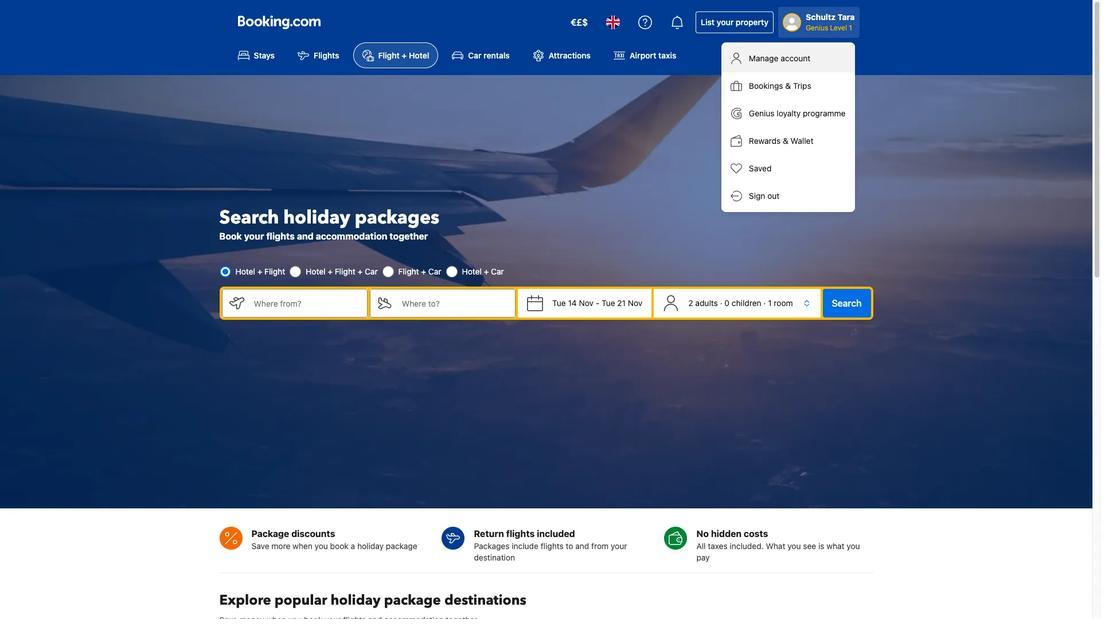 Task type: locate. For each thing, give the bounding box(es) containing it.
+ inside the flight + hotel 'link'
[[402, 51, 407, 60]]

2 · from the left
[[764, 299, 766, 308]]

and left accommodation
[[297, 231, 314, 242]]

genius down schultz
[[806, 24, 829, 32]]

holiday up accommodation
[[284, 206, 350, 231]]

you
[[315, 542, 328, 552], [788, 542, 801, 552], [847, 542, 860, 552]]

1 · from the left
[[720, 299, 723, 308]]

flights up the hotel + flight at the left top of page
[[266, 231, 295, 242]]

return flights included packages include flights to and from your destination
[[474, 529, 627, 563]]

flights link
[[289, 42, 349, 68]]

no
[[697, 529, 709, 540]]

attractions
[[549, 51, 591, 60]]

· left the 0
[[720, 299, 723, 308]]

flight + hotel
[[378, 51, 429, 60]]

your inside return flights included packages include flights to and from your destination
[[611, 542, 627, 552]]

your
[[717, 17, 734, 27], [244, 231, 264, 242], [611, 542, 627, 552]]

· right children
[[764, 299, 766, 308]]

1 horizontal spatial search
[[832, 299, 862, 309]]

0 horizontal spatial your
[[244, 231, 264, 242]]

0 vertical spatial 1
[[849, 24, 853, 32]]

genius
[[806, 24, 829, 32], [749, 108, 775, 118]]

0 horizontal spatial tue
[[553, 299, 566, 308]]

1 vertical spatial &
[[783, 136, 789, 146]]

booking.com online hotel reservations image
[[238, 15, 320, 29]]

1 horizontal spatial nov
[[628, 299, 643, 308]]

+
[[402, 51, 407, 60], [257, 267, 262, 277], [328, 267, 333, 277], [358, 267, 363, 277], [421, 267, 426, 277], [484, 267, 489, 277]]

& left wallet
[[783, 136, 789, 146]]

tue
[[553, 299, 566, 308], [602, 299, 615, 308]]

1 left room
[[768, 299, 772, 308]]

-
[[596, 299, 600, 308]]

0 vertical spatial and
[[297, 231, 314, 242]]

0 horizontal spatial 1
[[768, 299, 772, 308]]

1 vertical spatial and
[[576, 542, 589, 552]]

2 vertical spatial your
[[611, 542, 627, 552]]

hotel + flight + car
[[306, 267, 378, 277]]

hotel
[[409, 51, 429, 60], [236, 267, 255, 277], [306, 267, 326, 277], [462, 267, 482, 277]]

2 you from the left
[[788, 542, 801, 552]]

flights for holiday
[[266, 231, 295, 242]]

+ for hotel + flight + car
[[328, 267, 333, 277]]

0 vertical spatial search
[[219, 206, 279, 231]]

what
[[827, 542, 845, 552]]

wallet
[[791, 136, 814, 146]]

what
[[766, 542, 786, 552]]

1 horizontal spatial you
[[788, 542, 801, 552]]

1 horizontal spatial genius
[[806, 24, 829, 32]]

1 vertical spatial flights
[[506, 529, 535, 540]]

2 horizontal spatial your
[[717, 17, 734, 27]]

2 vertical spatial flights
[[541, 542, 564, 552]]

search inside button
[[832, 299, 862, 309]]

1 down tara
[[849, 24, 853, 32]]

car rentals link
[[443, 42, 519, 68]]

1 horizontal spatial your
[[611, 542, 627, 552]]

bookings & trips
[[749, 81, 812, 91]]

0
[[725, 299, 730, 308]]

holiday inside the search holiday packages book your flights and accommodation together
[[284, 206, 350, 231]]

holiday down the a
[[331, 592, 381, 611]]

0 horizontal spatial and
[[297, 231, 314, 242]]

explore
[[219, 592, 271, 611]]

2 tue from the left
[[602, 299, 615, 308]]

discounts
[[292, 529, 335, 540]]

1
[[849, 24, 853, 32], [768, 299, 772, 308]]

search for search
[[832, 299, 862, 309]]

your right book
[[244, 231, 264, 242]]

0 horizontal spatial genius
[[749, 108, 775, 118]]

nov left -
[[579, 299, 594, 308]]

0 horizontal spatial search
[[219, 206, 279, 231]]

tue right -
[[602, 299, 615, 308]]

more
[[272, 542, 291, 552]]

0 horizontal spatial nov
[[579, 299, 594, 308]]

saved
[[749, 164, 772, 173]]

holiday inside package discounts save more when you book a holiday package
[[357, 542, 384, 552]]

0 vertical spatial your
[[717, 17, 734, 27]]

a
[[351, 542, 355, 552]]

1 vertical spatial genius
[[749, 108, 775, 118]]

1 horizontal spatial tue
[[602, 299, 615, 308]]

&
[[786, 81, 791, 91], [783, 136, 789, 146]]

and right to in the right bottom of the page
[[576, 542, 589, 552]]

1 horizontal spatial 1
[[849, 24, 853, 32]]

you down discounts
[[315, 542, 328, 552]]

14
[[568, 299, 577, 308]]

package
[[386, 542, 417, 552], [384, 592, 441, 611]]

rentals
[[484, 51, 510, 60]]

0 horizontal spatial flights
[[266, 231, 295, 242]]

you left see at right bottom
[[788, 542, 801, 552]]

costs
[[744, 529, 769, 540]]

0 vertical spatial &
[[786, 81, 791, 91]]

rewards & wallet link
[[722, 127, 855, 155]]

flights
[[266, 231, 295, 242], [506, 529, 535, 540], [541, 542, 564, 552]]

0 vertical spatial genius
[[806, 24, 829, 32]]

flights down included
[[541, 542, 564, 552]]

flights inside the search holiday packages book your flights and accommodation together
[[266, 231, 295, 242]]

nov right the 21
[[628, 299, 643, 308]]

1 vertical spatial package
[[384, 592, 441, 611]]

together
[[390, 231, 428, 242]]

& left trips
[[786, 81, 791, 91]]

included.
[[730, 542, 764, 552]]

rewards
[[749, 136, 781, 146]]

to
[[566, 542, 574, 552]]

book
[[219, 231, 242, 242]]

bookings
[[749, 81, 784, 91]]

2 horizontal spatial you
[[847, 542, 860, 552]]

programme
[[803, 108, 846, 118]]

search for search holiday packages book your flights and accommodation together
[[219, 206, 279, 231]]

and
[[297, 231, 314, 242], [576, 542, 589, 552]]

1 horizontal spatial ·
[[764, 299, 766, 308]]

0 vertical spatial holiday
[[284, 206, 350, 231]]

€£$ button
[[564, 9, 595, 36]]

flight inside 'link'
[[378, 51, 400, 60]]

1 vertical spatial search
[[832, 299, 862, 309]]

packages
[[474, 542, 510, 552]]

Where to? field
[[393, 289, 516, 318]]

your right list
[[717, 17, 734, 27]]

destination
[[474, 553, 515, 563]]

search inside the search holiday packages book your flights and accommodation together
[[219, 206, 279, 231]]

nov
[[579, 299, 594, 308], [628, 299, 643, 308]]

genius left loyalty
[[749, 108, 775, 118]]

you right what
[[847, 542, 860, 552]]

list
[[701, 17, 715, 27]]

hidden
[[711, 529, 742, 540]]

1 horizontal spatial and
[[576, 542, 589, 552]]

package discounts save more when you book a holiday package
[[252, 529, 417, 552]]

sign out button
[[722, 182, 855, 210]]

0 vertical spatial flights
[[266, 231, 295, 242]]

search holiday packages book your flights and accommodation together
[[219, 206, 440, 242]]

sign out
[[749, 191, 780, 201]]

+ for hotel + car
[[484, 267, 489, 277]]

2
[[689, 299, 693, 308]]

book
[[330, 542, 349, 552]]

0 vertical spatial package
[[386, 542, 417, 552]]

schultz tara genius level 1
[[806, 12, 855, 32]]

holiday right the a
[[357, 542, 384, 552]]

see
[[803, 542, 817, 552]]

3 you from the left
[[847, 542, 860, 552]]

1 vertical spatial holiday
[[357, 542, 384, 552]]

search
[[219, 206, 279, 231], [832, 299, 862, 309]]

your right from
[[611, 542, 627, 552]]

1 vertical spatial your
[[244, 231, 264, 242]]

flight
[[378, 51, 400, 60], [265, 267, 285, 277], [335, 267, 356, 277], [399, 267, 419, 277]]

0 horizontal spatial you
[[315, 542, 328, 552]]

1 you from the left
[[315, 542, 328, 552]]

2 horizontal spatial flights
[[541, 542, 564, 552]]

flights up include
[[506, 529, 535, 540]]

+ for flight + car
[[421, 267, 426, 277]]

0 horizontal spatial ·
[[720, 299, 723, 308]]

hotel for hotel + flight
[[236, 267, 255, 277]]

tue left 14
[[553, 299, 566, 308]]



Task type: describe. For each thing, give the bounding box(es) containing it.
pay
[[697, 553, 710, 563]]

€£$
[[571, 17, 588, 28]]

search button
[[823, 289, 871, 318]]

account
[[781, 53, 811, 63]]

hotel inside 'link'
[[409, 51, 429, 60]]

level
[[831, 24, 847, 32]]

flights for flights
[[541, 542, 564, 552]]

list your property link
[[696, 11, 774, 33]]

manage
[[749, 53, 779, 63]]

stays link
[[229, 42, 284, 68]]

1 inside schultz tara genius level 1
[[849, 24, 853, 32]]

and inside the search holiday packages book your flights and accommodation together
[[297, 231, 314, 242]]

accommodation
[[316, 231, 388, 242]]

saved link
[[722, 155, 855, 182]]

airport taxis
[[630, 51, 677, 60]]

you inside package discounts save more when you book a holiday package
[[315, 542, 328, 552]]

flight + car
[[399, 267, 442, 277]]

2 vertical spatial holiday
[[331, 592, 381, 611]]

room
[[774, 299, 793, 308]]

genius inside schultz tara genius level 1
[[806, 24, 829, 32]]

schultz
[[806, 12, 836, 22]]

1 tue from the left
[[553, 299, 566, 308]]

adults
[[696, 299, 718, 308]]

tue 14 nov - tue 21 nov
[[553, 299, 643, 308]]

2 adults · 0 children · 1 room
[[689, 299, 793, 308]]

destinations
[[445, 592, 527, 611]]

stays
[[254, 51, 275, 60]]

packages
[[355, 206, 440, 231]]

children
[[732, 299, 762, 308]]

manage account link
[[722, 45, 855, 72]]

hotel + flight
[[236, 267, 285, 277]]

trips
[[794, 81, 812, 91]]

included
[[537, 529, 575, 540]]

airport
[[630, 51, 657, 60]]

Where from? field
[[245, 289, 368, 318]]

1 vertical spatial 1
[[768, 299, 772, 308]]

list your property
[[701, 17, 769, 27]]

from
[[592, 542, 609, 552]]

& for bookings
[[786, 81, 791, 91]]

package
[[252, 529, 289, 540]]

car rentals
[[468, 51, 510, 60]]

flight + hotel link
[[353, 42, 439, 68]]

taxes
[[708, 542, 728, 552]]

& for rewards
[[783, 136, 789, 146]]

21
[[618, 299, 626, 308]]

loyalty
[[777, 108, 801, 118]]

sign
[[749, 191, 766, 201]]

genius loyalty programme link
[[722, 100, 855, 127]]

1 horizontal spatial flights
[[506, 529, 535, 540]]

is
[[819, 542, 825, 552]]

save
[[252, 542, 269, 552]]

attractions link
[[524, 42, 600, 68]]

property
[[736, 17, 769, 27]]

tara
[[838, 12, 855, 22]]

1 nov from the left
[[579, 299, 594, 308]]

out
[[768, 191, 780, 201]]

flights
[[314, 51, 339, 60]]

all
[[697, 542, 706, 552]]

popular
[[275, 592, 327, 611]]

package inside package discounts save more when you book a holiday package
[[386, 542, 417, 552]]

2 nov from the left
[[628, 299, 643, 308]]

+ for flight + hotel
[[402, 51, 407, 60]]

hotel for hotel + flight + car
[[306, 267, 326, 277]]

return
[[474, 529, 504, 540]]

+ for hotel + flight
[[257, 267, 262, 277]]

bookings & trips link
[[722, 72, 855, 100]]

explore popular holiday package destinations
[[219, 592, 527, 611]]

no hidden costs all taxes included. what you see is what you pay
[[697, 529, 860, 563]]

airport taxis link
[[605, 42, 686, 68]]

your inside the search holiday packages book your flights and accommodation together
[[244, 231, 264, 242]]

and inside return flights included packages include flights to and from your destination
[[576, 542, 589, 552]]

when
[[293, 542, 313, 552]]

hotel + car
[[462, 267, 504, 277]]

rewards & wallet
[[749, 136, 814, 146]]

taxis
[[659, 51, 677, 60]]

include
[[512, 542, 539, 552]]

manage account
[[749, 53, 811, 63]]

hotel for hotel + car
[[462, 267, 482, 277]]

genius loyalty programme
[[749, 108, 846, 118]]



Task type: vqa. For each thing, say whether or not it's contained in the screenshot.
third "TIMES SQUARE" from the top
no



